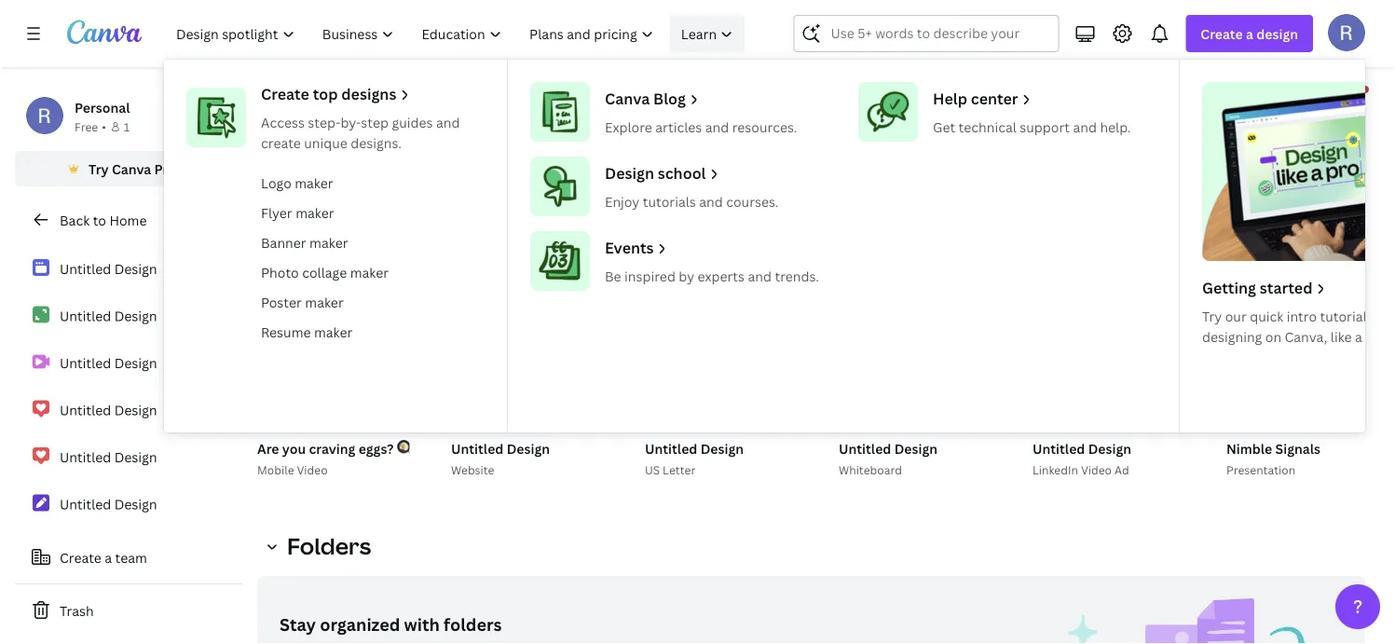 Task type: describe. For each thing, give the bounding box(es) containing it.
nimble signals presentation
[[1227, 440, 1321, 477]]

maker for poster maker
[[305, 293, 344, 311]]

4 untitled design link from the top
[[15, 390, 242, 430]]

team
[[115, 549, 147, 566]]

to
[[93, 211, 106, 229]]

top
[[313, 84, 338, 104]]

home
[[109, 211, 147, 229]]

banner maker
[[261, 234, 348, 251]]

be inspired by experts and trends.
[[605, 267, 820, 285]]

maker for flyer maker
[[296, 204, 334, 221]]

design inside untitled design us letter
[[701, 440, 744, 457]]

6 untitled design link from the top
[[15, 484, 242, 524]]

resume maker link
[[254, 317, 492, 347]]

Search search field
[[831, 16, 1022, 51]]

projects
[[257, 89, 382, 129]]

untitled design whiteboard
[[839, 440, 938, 477]]

tutorial
[[1321, 307, 1367, 325]]

maker for banner maker
[[310, 234, 348, 251]]

videos button
[[595, 197, 653, 232]]

5 untitled design from the top
[[60, 448, 157, 466]]

try for try canva pro
[[89, 160, 109, 178]]

maker for resume maker
[[314, 323, 353, 341]]

flyer
[[261, 204, 292, 221]]

presentation
[[1227, 462, 1296, 477]]

unique
[[304, 134, 348, 152]]

untitled design us letter
[[645, 440, 744, 477]]

stay organized with folders
[[280, 613, 502, 636]]

get technical support and help.
[[933, 118, 1132, 136]]

6 untitled design from the top
[[60, 495, 157, 513]]

organized
[[320, 613, 400, 636]]

untitled design button for untitled design us letter
[[645, 437, 744, 461]]

recent
[[257, 256, 336, 286]]

nimble
[[1227, 440, 1273, 457]]

and inside "access step-by-step guides and create unique designs."
[[436, 113, 460, 131]]

create for create top designs
[[261, 84, 309, 104]]

linkedin
[[1033, 462, 1079, 477]]

untitled inside untitled design us letter
[[645, 440, 698, 457]]

1
[[124, 119, 130, 134]]

resume maker
[[261, 323, 353, 341]]

folders button
[[257, 528, 382, 565]]

flyer maker
[[261, 204, 334, 221]]

untitled design button for untitled design linkedin video ad
[[1033, 437, 1132, 461]]

free
[[75, 119, 98, 134]]

technical
[[959, 118, 1017, 136]]

our
[[1226, 307, 1247, 325]]

help center
[[933, 89, 1019, 109]]

with
[[404, 613, 440, 636]]

design school
[[605, 163, 706, 183]]

banner
[[261, 234, 306, 251]]

designs
[[342, 84, 397, 104]]

photo collage maker link
[[254, 257, 492, 287]]

are you craving eggs? 🍳 button
[[257, 437, 410, 461]]

maker inside 'link'
[[350, 263, 389, 281]]

and left trends.
[[748, 267, 772, 285]]

untitled design linkedin video ad
[[1033, 440, 1132, 477]]

try our quick intro tutorial and 
[[1203, 307, 1396, 345]]

untitled design button for untitled design whiteboard
[[839, 437, 938, 461]]

access step-by-step guides and create unique designs.
[[261, 113, 460, 152]]

trash link
[[15, 592, 242, 629]]

experts
[[698, 267, 745, 285]]

resume
[[261, 323, 311, 341]]

started
[[1260, 278, 1313, 298]]

photo collage maker
[[261, 263, 389, 281]]

images button
[[506, 197, 565, 232]]

school
[[658, 163, 706, 183]]

•
[[102, 119, 106, 134]]

explore
[[605, 118, 653, 136]]

back
[[60, 211, 90, 229]]

create a team button
[[15, 539, 242, 576]]

center
[[971, 89, 1019, 109]]

banner maker link
[[254, 228, 492, 257]]

step
[[361, 113, 389, 131]]

resources.
[[733, 118, 798, 136]]

pro
[[154, 160, 176, 178]]

ruby anderson image
[[1329, 14, 1366, 51]]

🍳
[[397, 440, 410, 457]]

and inside try our quick intro tutorial and
[[1371, 307, 1394, 325]]

back to home
[[60, 211, 147, 229]]

and down school
[[700, 193, 723, 210]]

are
[[257, 440, 279, 457]]

blog
[[654, 89, 686, 109]]

enjoy
[[605, 193, 640, 210]]

try canva pro
[[89, 160, 176, 178]]

stay
[[280, 613, 316, 636]]

eggs?
[[359, 440, 394, 457]]

and right articles
[[706, 118, 729, 136]]

create
[[261, 134, 301, 152]]

2 untitled design from the top
[[60, 307, 157, 325]]

mobile
[[257, 462, 294, 477]]

design inside untitled design linkedin video ad
[[1089, 440, 1132, 457]]

logo
[[261, 174, 292, 192]]

folders button
[[319, 197, 381, 232]]



Task type: locate. For each thing, give the bounding box(es) containing it.
videos
[[603, 206, 646, 223]]

learn button
[[670, 15, 745, 52]]

folders inside button
[[326, 206, 374, 223]]

2 horizontal spatial create
[[1201, 25, 1244, 42]]

list
[[15, 155, 242, 524]]

1 horizontal spatial create
[[261, 84, 309, 104]]

events
[[605, 238, 654, 258]]

1 untitled design from the top
[[60, 260, 157, 278]]

photo
[[261, 263, 299, 281]]

1 horizontal spatial try
[[1203, 307, 1223, 325]]

folders
[[326, 206, 374, 223], [287, 531, 371, 561]]

design inside "untitled design whiteboard"
[[895, 440, 938, 457]]

untitled design button up the website
[[451, 437, 550, 461]]

1 horizontal spatial canva
[[605, 89, 650, 109]]

2 untitled design button from the left
[[645, 437, 744, 461]]

getting started
[[1203, 278, 1313, 298]]

video inside untitled design linkedin video ad
[[1082, 462, 1112, 477]]

create a design button
[[1186, 15, 1314, 52]]

1 video from the left
[[297, 462, 328, 477]]

a left design
[[1247, 25, 1254, 42]]

step-
[[308, 113, 341, 131]]

3 untitled design button from the left
[[839, 437, 938, 461]]

maker down the poster maker
[[314, 323, 353, 341]]

create top designs
[[261, 84, 397, 104]]

video left ad
[[1082, 462, 1112, 477]]

and
[[436, 113, 460, 131], [706, 118, 729, 136], [1074, 118, 1097, 136], [700, 193, 723, 210], [748, 267, 772, 285], [1371, 307, 1394, 325]]

3 untitled design from the top
[[60, 354, 157, 372]]

explore articles and resources.
[[605, 118, 798, 136]]

letter
[[663, 462, 696, 477]]

try for try our quick intro tutorial and 
[[1203, 307, 1223, 325]]

canva
[[605, 89, 650, 109], [112, 160, 151, 178]]

untitled design website
[[451, 440, 550, 477]]

canva blog
[[605, 89, 686, 109]]

trash
[[60, 602, 94, 620]]

0 vertical spatial a
[[1247, 25, 1254, 42]]

images
[[513, 206, 558, 223]]

1 untitled design link from the top
[[15, 249, 242, 289]]

maker for logo maker
[[295, 174, 333, 192]]

getting
[[1203, 278, 1257, 298]]

1 vertical spatial create
[[261, 84, 309, 104]]

1 horizontal spatial video
[[1082, 462, 1112, 477]]

by
[[679, 267, 695, 285]]

0 vertical spatial canva
[[605, 89, 650, 109]]

design inside learn "menu"
[[605, 163, 655, 183]]

maker up flyer maker
[[295, 174, 333, 192]]

untitled inside untitled design website
[[451, 440, 504, 457]]

a left team
[[105, 549, 112, 566]]

try left our
[[1203, 307, 1223, 325]]

design inside untitled design website
[[507, 440, 550, 457]]

courses.
[[726, 193, 779, 210]]

articles
[[656, 118, 702, 136]]

and right 'tutorial'
[[1371, 307, 1394, 325]]

try down •
[[89, 160, 109, 178]]

a for design
[[1247, 25, 1254, 42]]

poster
[[261, 293, 302, 311]]

access
[[261, 113, 305, 131]]

0 vertical spatial try
[[89, 160, 109, 178]]

0 horizontal spatial create
[[60, 549, 102, 566]]

0 vertical spatial folders
[[326, 206, 374, 223]]

learn menu
[[164, 60, 1396, 433]]

3 untitled design link from the top
[[15, 343, 242, 383]]

back to home link
[[15, 201, 242, 239]]

folders up organized
[[287, 531, 371, 561]]

be
[[605, 267, 622, 285]]

1 untitled design button from the left
[[451, 437, 550, 461]]

logo maker link
[[254, 168, 492, 198]]

trends.
[[775, 267, 820, 285]]

untitled design button up linkedin
[[1033, 437, 1132, 461]]

all
[[265, 206, 282, 223]]

create for create a design
[[1201, 25, 1244, 42]]

1 vertical spatial try
[[1203, 307, 1223, 325]]

try inside button
[[89, 160, 109, 178]]

canva up explore at the left top of page
[[605, 89, 650, 109]]

untitled design link
[[15, 249, 242, 289], [15, 296, 242, 336], [15, 343, 242, 383], [15, 390, 242, 430], [15, 437, 242, 477], [15, 484, 242, 524]]

maker inside 'link'
[[310, 234, 348, 251]]

None search field
[[794, 15, 1060, 52]]

ad
[[1115, 462, 1130, 477]]

create a design
[[1201, 25, 1299, 42]]

0 horizontal spatial video
[[297, 462, 328, 477]]

untitled design button for untitled design website
[[451, 437, 550, 461]]

canva inside try canva pro button
[[112, 160, 151, 178]]

create left team
[[60, 549, 102, 566]]

create for create a team
[[60, 549, 102, 566]]

maker down collage
[[305, 293, 344, 311]]

collage
[[302, 263, 347, 281]]

try canva pro button
[[15, 151, 242, 186]]

1 vertical spatial a
[[105, 549, 112, 566]]

untitled inside "untitled design whiteboard"
[[839, 440, 892, 457]]

craving
[[309, 440, 356, 457]]

4 untitled design from the top
[[60, 401, 157, 419]]

0 horizontal spatial try
[[89, 160, 109, 178]]

and right guides
[[436, 113, 460, 131]]

list containing untitled design
[[15, 155, 242, 524]]

maker up photo collage maker
[[310, 234, 348, 251]]

a inside dropdown button
[[1247, 25, 1254, 42]]

you
[[282, 440, 306, 457]]

maker up banner maker on the left top of the page
[[296, 204, 334, 221]]

create inside learn "menu"
[[261, 84, 309, 104]]

4 untitled design button from the left
[[1033, 437, 1132, 461]]

video down "you"
[[297, 462, 328, 477]]

create inside dropdown button
[[1201, 25, 1244, 42]]

folders inside dropdown button
[[287, 531, 371, 561]]

inspired
[[625, 267, 676, 285]]

untitled inside untitled design linkedin video ad
[[1033, 440, 1086, 457]]

maker up the poster maker link
[[350, 263, 389, 281]]

learn
[[681, 25, 717, 42]]

try inside try our quick intro tutorial and
[[1203, 307, 1223, 325]]

logo maker
[[261, 174, 333, 192]]

0 horizontal spatial a
[[105, 549, 112, 566]]

tutorials
[[643, 193, 696, 210]]

guides
[[392, 113, 433, 131]]

us
[[645, 462, 660, 477]]

a for team
[[105, 549, 112, 566]]

5 untitled design link from the top
[[15, 437, 242, 477]]

help.
[[1101, 118, 1132, 136]]

support
[[1020, 118, 1070, 136]]

1 vertical spatial folders
[[287, 531, 371, 561]]

0 vertical spatial create
[[1201, 25, 1244, 42]]

create
[[1201, 25, 1244, 42], [261, 84, 309, 104], [60, 549, 102, 566]]

0 horizontal spatial canva
[[112, 160, 151, 178]]

intro
[[1287, 307, 1318, 325]]

design
[[605, 163, 655, 183], [114, 260, 157, 278], [114, 307, 157, 325], [114, 354, 157, 372], [114, 401, 157, 419], [507, 440, 550, 457], [701, 440, 744, 457], [895, 440, 938, 457], [1089, 440, 1132, 457], [114, 448, 157, 466], [114, 495, 157, 513]]

untitled design button
[[451, 437, 550, 461], [645, 437, 744, 461], [839, 437, 938, 461], [1033, 437, 1132, 461]]

top level navigation element
[[164, 15, 1396, 433]]

signals
[[1276, 440, 1321, 457]]

canva left pro
[[112, 160, 151, 178]]

1 vertical spatial canva
[[112, 160, 151, 178]]

folders up banner maker 'link'
[[326, 206, 374, 223]]

untitled
[[60, 260, 111, 278], [60, 307, 111, 325], [60, 354, 111, 372], [60, 401, 111, 419], [451, 440, 504, 457], [645, 440, 698, 457], [839, 440, 892, 457], [1033, 440, 1086, 457], [60, 448, 111, 466], [60, 495, 111, 513]]

help
[[933, 89, 968, 109]]

1 horizontal spatial a
[[1247, 25, 1254, 42]]

whiteboard
[[839, 462, 902, 477]]

2 untitled design link from the top
[[15, 296, 242, 336]]

untitled design button up letter
[[645, 437, 744, 461]]

enjoy tutorials and courses.
[[605, 193, 779, 210]]

poster maker link
[[254, 287, 492, 317]]

2 video from the left
[[1082, 462, 1112, 477]]

untitled design button up whiteboard
[[839, 437, 938, 461]]

designs.
[[351, 134, 402, 152]]

create left design
[[1201, 25, 1244, 42]]

a inside button
[[105, 549, 112, 566]]

all button
[[257, 197, 289, 232]]

canva inside learn "menu"
[[605, 89, 650, 109]]

create inside button
[[60, 549, 102, 566]]

create up access
[[261, 84, 309, 104]]

are you craving eggs? 🍳 mobile video
[[257, 440, 410, 477]]

personal
[[75, 98, 130, 116]]

flyer maker link
[[254, 198, 492, 228]]

2 vertical spatial create
[[60, 549, 102, 566]]

video inside are you craving eggs? 🍳 mobile video
[[297, 462, 328, 477]]

a
[[1247, 25, 1254, 42], [105, 549, 112, 566]]

untitled design
[[60, 260, 157, 278], [60, 307, 157, 325], [60, 354, 157, 372], [60, 401, 157, 419], [60, 448, 157, 466], [60, 495, 157, 513]]

and left "help."
[[1074, 118, 1097, 136]]

design
[[1257, 25, 1299, 42]]

website
[[451, 462, 495, 477]]

video
[[297, 462, 328, 477], [1082, 462, 1112, 477]]



Task type: vqa. For each thing, say whether or not it's contained in the screenshot.
quick
yes



